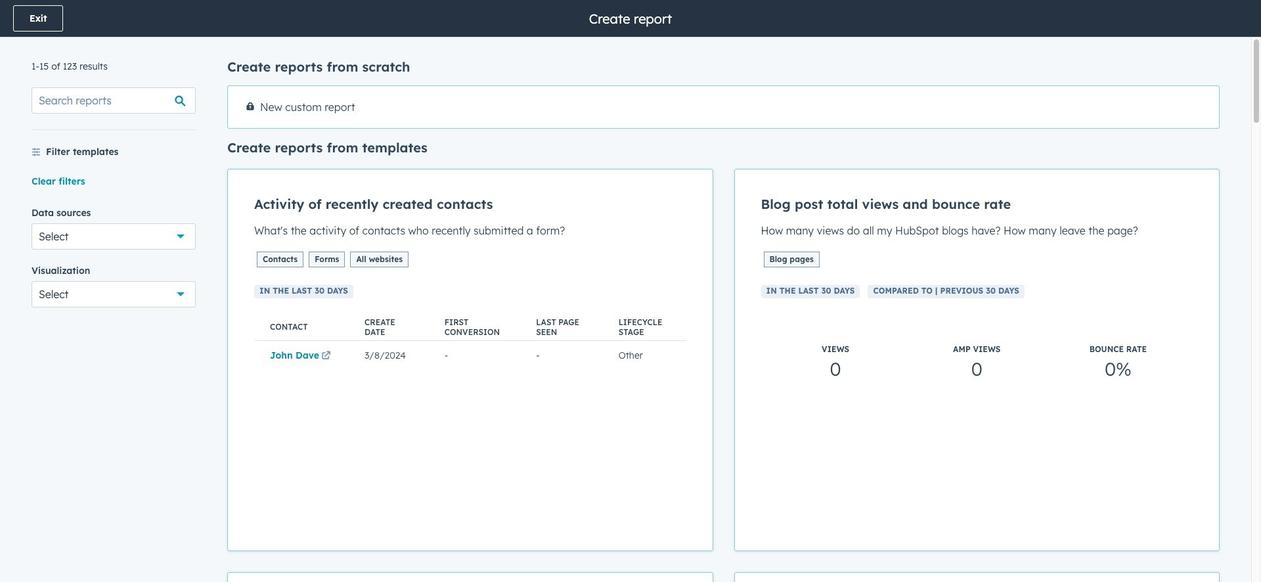 Task type: locate. For each thing, give the bounding box(es) containing it.
None checkbox
[[735, 572, 1221, 582]]

link opens in a new window image
[[322, 352, 331, 362], [322, 352, 331, 362]]

None checkbox
[[227, 85, 1221, 129], [227, 169, 713, 551], [735, 169, 1221, 551], [227, 572, 713, 582], [227, 85, 1221, 129], [227, 169, 713, 551], [735, 169, 1221, 551], [227, 572, 713, 582]]



Task type: describe. For each thing, give the bounding box(es) containing it.
Search search field
[[32, 87, 196, 114]]

page section element
[[0, 0, 1262, 37]]



Task type: vqa. For each thing, say whether or not it's contained in the screenshot.
Page Section 'element'
yes



